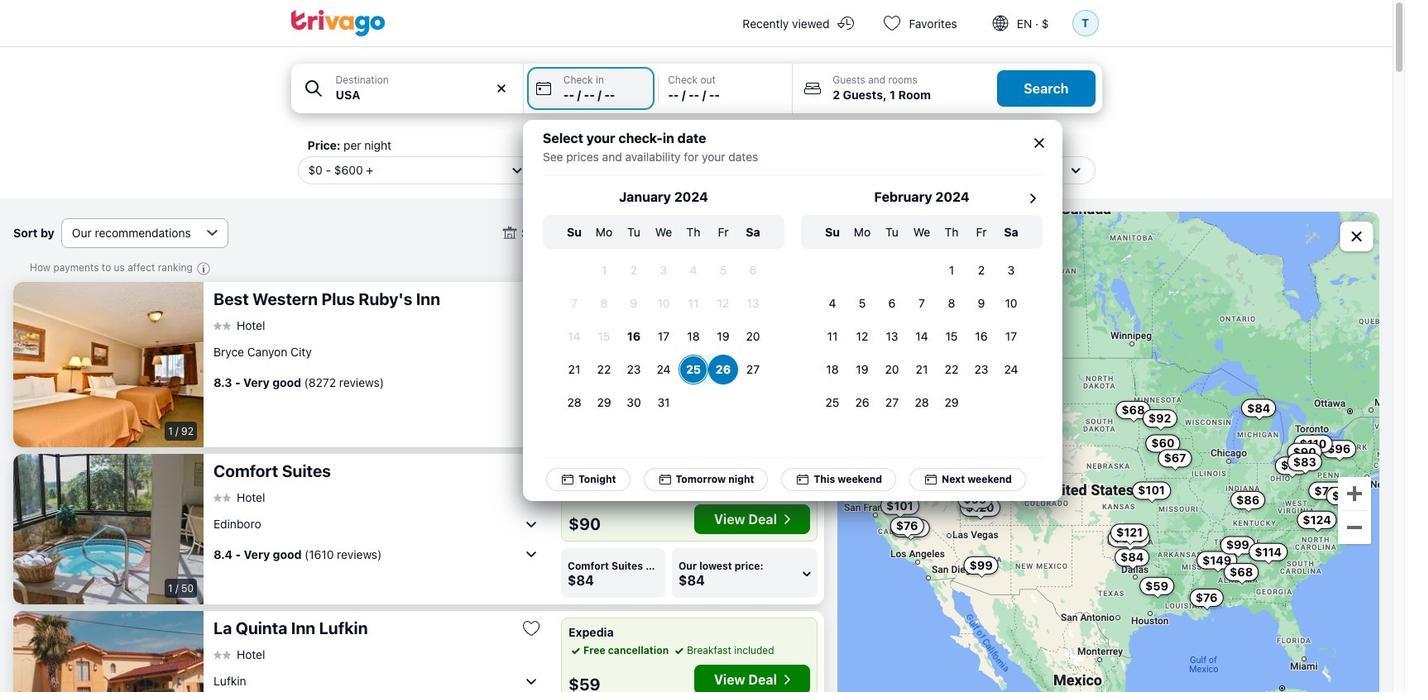 Task type: vqa. For each thing, say whether or not it's contained in the screenshot.
WHERE TO? SEARCH BOX
yes



Task type: describe. For each thing, give the bounding box(es) containing it.
trivago logo image
[[291, 10, 385, 36]]

Where to? search field
[[336, 86, 513, 103]]

map region
[[837, 212, 1379, 693]]



Task type: locate. For each thing, give the bounding box(es) containing it.
next image
[[1022, 188, 1042, 208]]

clear image
[[494, 81, 509, 96]]

comfort suites, (edinboro, usa) image
[[13, 454, 204, 605]]

la quinta inn lufkin, (lufkin, usa) image
[[13, 612, 204, 693]]

None field
[[291, 64, 523, 113]]

best western plus ruby's inn, (bryce canyon city, usa) image
[[13, 282, 204, 448]]



